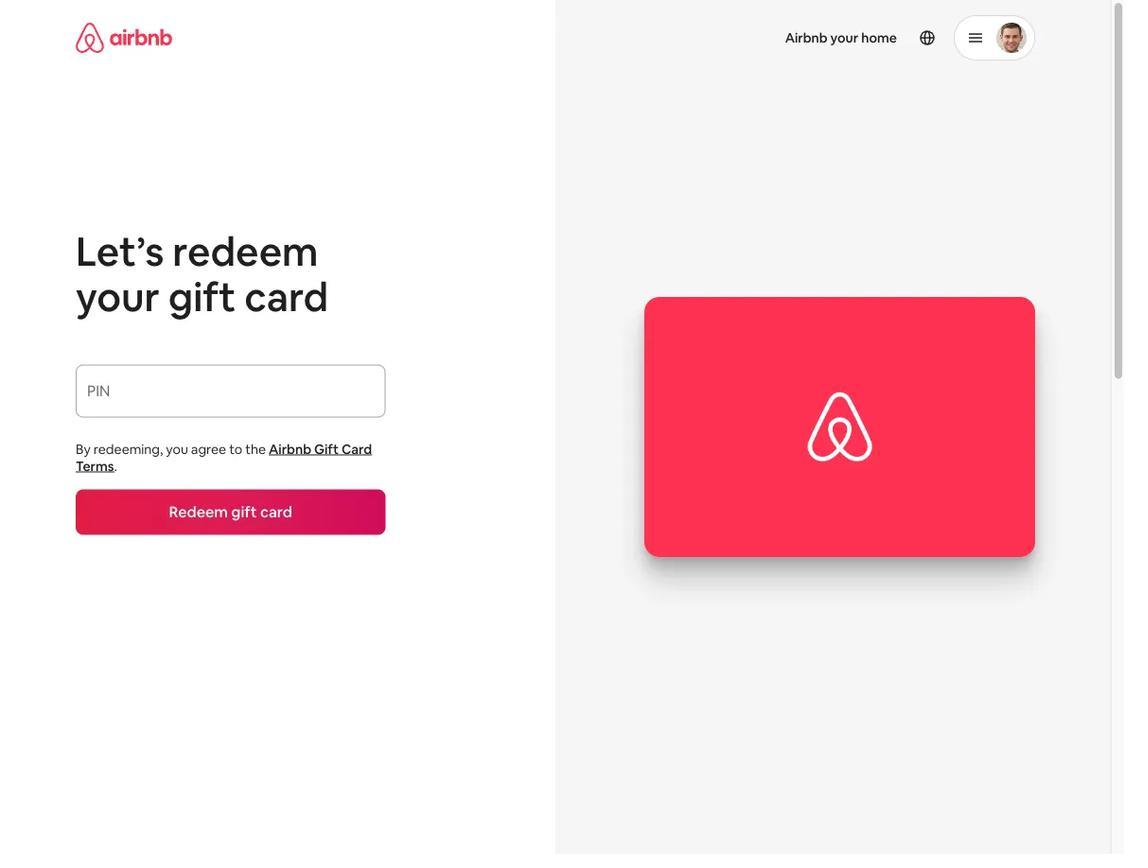 Task type: locate. For each thing, give the bounding box(es) containing it.
example gift card image
[[644, 297, 1035, 557], [644, 297, 1035, 557]]

you
[[166, 440, 188, 458]]

your inside let's redeem your gift card
[[76, 271, 160, 323]]

0 vertical spatial your
[[830, 29, 858, 46]]

airbnb your home link
[[774, 18, 908, 58]]

1 vertical spatial your
[[76, 271, 160, 323]]

your left gift on the left top of page
[[76, 271, 160, 323]]

airbnb left 'home'
[[785, 29, 828, 46]]

.
[[114, 458, 117, 475]]

1 horizontal spatial airbnb
[[785, 29, 828, 46]]

airbnb gift card terms
[[76, 440, 372, 475]]

let's redeem your gift card
[[76, 225, 328, 323]]

card
[[244, 271, 328, 323]]

by
[[76, 440, 91, 458]]

card
[[342, 440, 372, 458]]

your
[[830, 29, 858, 46], [76, 271, 160, 323]]

airbnb right the
[[269, 440, 311, 458]]

to
[[229, 440, 242, 458]]

airbnb
[[785, 29, 828, 46], [269, 440, 311, 458]]

let's
[[76, 225, 164, 277]]

your left 'home'
[[830, 29, 858, 46]]

None text field
[[87, 389, 374, 408]]

0 vertical spatial airbnb
[[785, 29, 828, 46]]

terms
[[76, 458, 114, 475]]

1 vertical spatial airbnb
[[269, 440, 311, 458]]

0 horizontal spatial airbnb
[[269, 440, 311, 458]]

airbnb inside "link"
[[785, 29, 828, 46]]

0 horizontal spatial your
[[76, 271, 160, 323]]

airbnb inside airbnb gift card terms
[[269, 440, 311, 458]]

airbnb for gift
[[269, 440, 311, 458]]

by redeeming, you agree to the
[[76, 440, 269, 458]]

gift
[[168, 271, 236, 323]]

1 horizontal spatial your
[[830, 29, 858, 46]]

redeeming,
[[93, 440, 163, 458]]



Task type: vqa. For each thing, say whether or not it's contained in the screenshot.
11
no



Task type: describe. For each thing, give the bounding box(es) containing it.
agree
[[191, 440, 226, 458]]

profile element
[[578, 0, 1035, 76]]

your inside "link"
[[830, 29, 858, 46]]

redeem
[[172, 225, 318, 277]]

gift
[[314, 440, 339, 458]]

airbnb gift card terms link
[[76, 440, 372, 475]]

the
[[245, 440, 266, 458]]

airbnb your home
[[785, 29, 897, 46]]

home
[[861, 29, 897, 46]]

airbnb for your
[[785, 29, 828, 46]]



